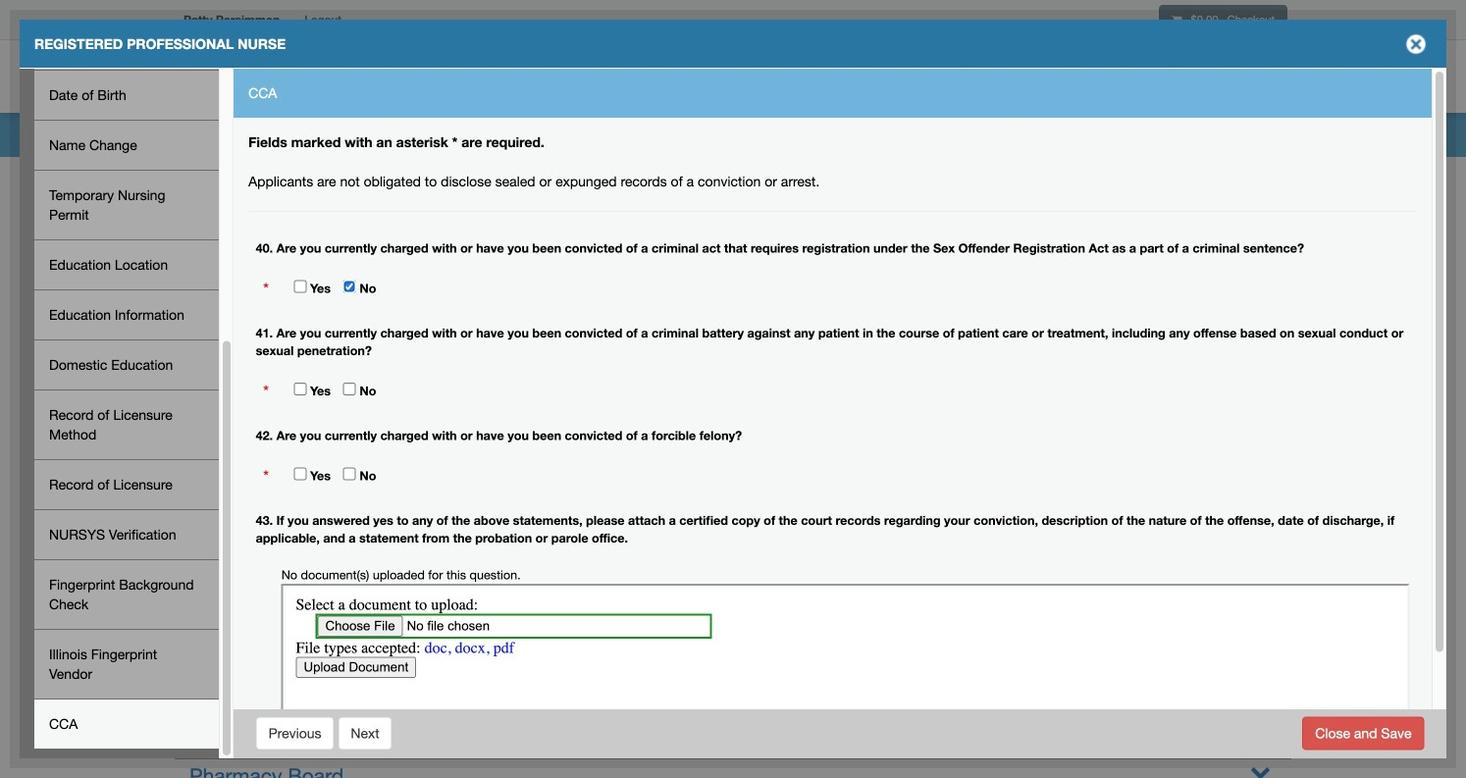 Task type: vqa. For each thing, say whether or not it's contained in the screenshot.
1st chevron down icon from the bottom
yes



Task type: describe. For each thing, give the bounding box(es) containing it.
close window image
[[1400, 28, 1432, 60]]

illinois department of financial and professional regulation image
[[174, 44, 621, 107]]



Task type: locate. For each thing, give the bounding box(es) containing it.
1 vertical spatial chevron down image
[[1250, 697, 1271, 717]]

3 chevron down image from the top
[[1250, 762, 1271, 778]]

2 chevron down image from the top
[[1250, 697, 1271, 717]]

None checkbox
[[343, 280, 356, 293], [343, 468, 356, 480], [343, 280, 356, 293], [343, 468, 356, 480]]

1 chevron down image from the top
[[1250, 502, 1271, 523]]

shopping cart image
[[1172, 14, 1182, 25]]

chevron down image
[[1250, 502, 1271, 523], [1250, 697, 1271, 717], [1250, 762, 1271, 778]]

None button
[[256, 717, 334, 750], [338, 717, 392, 750], [1303, 717, 1425, 750], [256, 717, 334, 750], [338, 717, 392, 750], [1303, 717, 1425, 750]]

0 vertical spatial chevron down image
[[1250, 502, 1271, 523]]

chevron down image
[[1250, 567, 1271, 588]]

None checkbox
[[294, 280, 306, 293], [294, 383, 306, 396], [343, 383, 356, 396], [294, 468, 306, 480], [294, 280, 306, 293], [294, 383, 306, 396], [343, 383, 356, 396], [294, 468, 306, 480]]

2 vertical spatial chevron down image
[[1250, 762, 1271, 778]]



